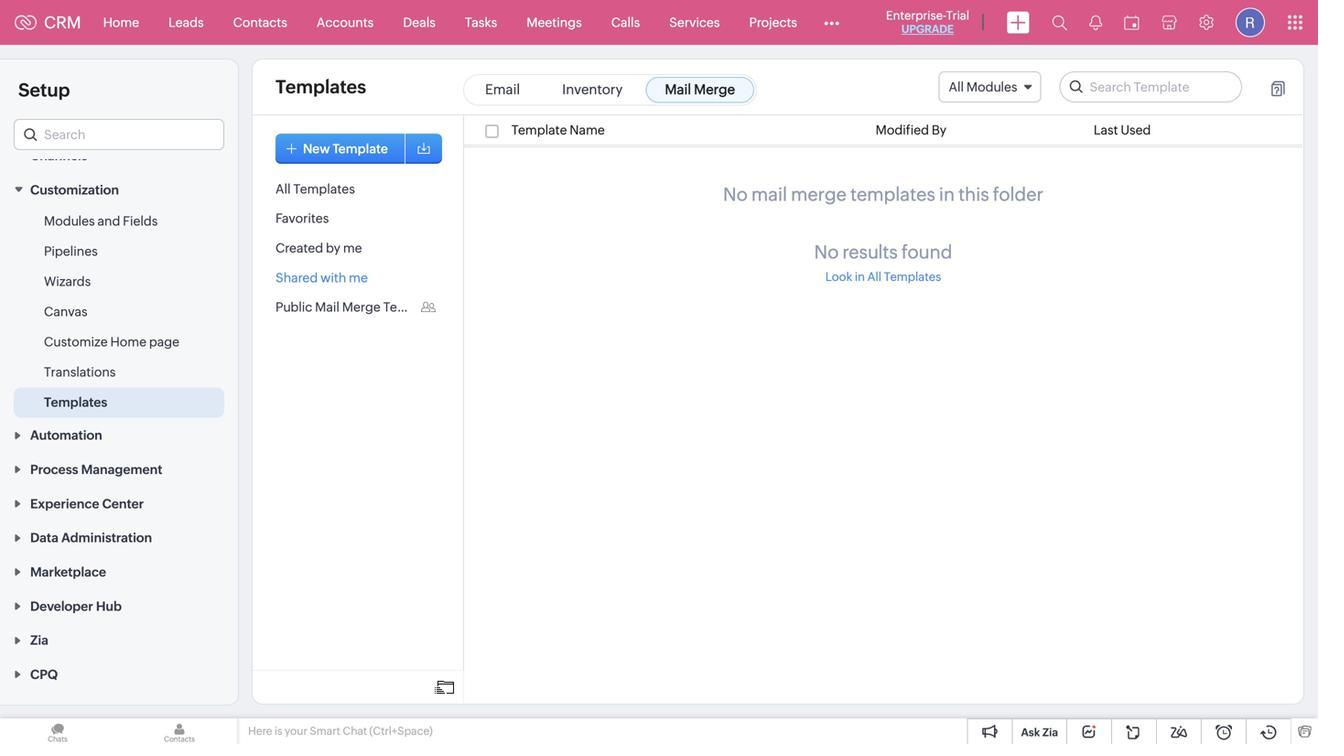 Task type: locate. For each thing, give the bounding box(es) containing it.
home inside "link"
[[110, 335, 147, 349]]

1 horizontal spatial template
[[512, 123, 567, 137]]

mail down shared with me "link"
[[315, 300, 340, 315]]

0 horizontal spatial merge
[[342, 300, 381, 315]]

all down results
[[868, 270, 882, 284]]

customization region
[[0, 206, 238, 418]]

process management
[[30, 462, 162, 477]]

modified
[[876, 123, 929, 137]]

profile image
[[1236, 8, 1266, 37]]

0 horizontal spatial all
[[276, 182, 291, 196]]

management
[[81, 462, 162, 477]]

logo image
[[15, 15, 37, 30]]

Other Modules field
[[812, 8, 852, 37]]

1 vertical spatial in
[[855, 270, 865, 284]]

0 vertical spatial in
[[939, 184, 955, 205]]

folder
[[993, 184, 1044, 205]]

projects
[[749, 15, 798, 30]]

zia inside dropdown button
[[30, 633, 48, 648]]

look
[[826, 270, 853, 284]]

1 vertical spatial merge
[[342, 300, 381, 315]]

1 vertical spatial modules
[[44, 214, 95, 228]]

in for all
[[855, 270, 865, 284]]

Search Template text field
[[1061, 72, 1242, 102]]

1 horizontal spatial no
[[815, 242, 839, 263]]

zia right ask
[[1043, 727, 1059, 739]]

mail merge
[[665, 82, 735, 98]]

1 vertical spatial all
[[276, 182, 291, 196]]

merge down 'services'
[[694, 82, 735, 98]]

All Modules field
[[939, 71, 1042, 103]]

your
[[285, 725, 308, 738]]

created by me
[[276, 241, 362, 255]]

1 vertical spatial home
[[110, 335, 147, 349]]

all
[[949, 80, 964, 94], [276, 182, 291, 196], [868, 270, 882, 284]]

0 vertical spatial merge
[[694, 82, 735, 98]]

home right crm
[[103, 15, 139, 30]]

merge
[[791, 184, 847, 205]]

no up look
[[815, 242, 839, 263]]

0 vertical spatial modules
[[967, 80, 1018, 94]]

all up favorites
[[276, 182, 291, 196]]

public mail merge templates link
[[276, 300, 445, 315]]

template
[[512, 123, 567, 137], [333, 141, 388, 156]]

signals image
[[1090, 15, 1103, 30]]

templates
[[276, 76, 366, 98], [293, 182, 355, 196], [884, 270, 942, 284], [383, 300, 445, 315], [44, 395, 107, 410]]

all inside field
[[949, 80, 964, 94]]

templates inside no results found look in all templates
[[884, 270, 942, 284]]

me for created by me
[[343, 241, 362, 255]]

1 horizontal spatial modules
[[967, 80, 1018, 94]]

favorites
[[276, 211, 329, 226]]

0 vertical spatial me
[[343, 241, 362, 255]]

process management button
[[0, 452, 238, 486]]

0 horizontal spatial mail
[[315, 300, 340, 315]]

calendar image
[[1125, 15, 1140, 30]]

no for no mail merge templates in this folder
[[723, 184, 748, 205]]

mail merge link
[[646, 77, 755, 103]]

all down upgrade
[[949, 80, 964, 94]]

0 vertical spatial by
[[932, 123, 947, 137]]

0 horizontal spatial by
[[326, 241, 341, 255]]

public mail merge templates
[[276, 300, 445, 315]]

by right modified
[[932, 123, 947, 137]]

all modules
[[949, 80, 1018, 94]]

data administration button
[[0, 520, 238, 555]]

by
[[932, 123, 947, 137], [326, 241, 341, 255]]

cpq button
[[0, 657, 238, 691]]

template name
[[512, 123, 605, 137]]

merge down the with
[[342, 300, 381, 315]]

last used
[[1094, 123, 1151, 137]]

by for modified
[[932, 123, 947, 137]]

1 horizontal spatial merge
[[694, 82, 735, 98]]

upgrade
[[902, 23, 954, 35]]

0 vertical spatial mail
[[665, 82, 691, 98]]

by for created
[[326, 241, 341, 255]]

zia up cpq
[[30, 633, 48, 648]]

hub
[[96, 599, 122, 614]]

0 horizontal spatial in
[[855, 270, 865, 284]]

tasks link
[[450, 0, 512, 44]]

modules up pipelines
[[44, 214, 95, 228]]

help image
[[1272, 81, 1286, 97]]

search image
[[1052, 15, 1068, 30]]

mail down 'services'
[[665, 82, 691, 98]]

0 horizontal spatial no
[[723, 184, 748, 205]]

home left the page
[[110, 335, 147, 349]]

in left this
[[939, 184, 955, 205]]

modules and fields
[[44, 214, 158, 228]]

meetings
[[527, 15, 582, 30]]

1 vertical spatial me
[[349, 270, 368, 285]]

me right the with
[[349, 270, 368, 285]]

created by me link
[[276, 241, 362, 255]]

smart
[[310, 725, 341, 738]]

translations link
[[44, 363, 116, 381]]

search element
[[1041, 0, 1079, 45]]

0 horizontal spatial zia
[[30, 633, 48, 648]]

experience center
[[30, 497, 144, 511]]

templates inside customization region
[[44, 395, 107, 410]]

template right new
[[333, 141, 388, 156]]

process
[[30, 462, 78, 477]]

1 horizontal spatial all
[[868, 270, 882, 284]]

1 horizontal spatial in
[[939, 184, 955, 205]]

in for this
[[939, 184, 955, 205]]

modules down 'create menu' icon
[[967, 80, 1018, 94]]

customization
[[30, 183, 119, 197]]

favorites link
[[276, 211, 329, 226]]

0 vertical spatial all
[[949, 80, 964, 94]]

create menu image
[[1007, 11, 1030, 33]]

here
[[248, 725, 272, 738]]

ask
[[1021, 727, 1041, 739]]

home
[[103, 15, 139, 30], [110, 335, 147, 349]]

center
[[102, 497, 144, 511]]

modules
[[967, 80, 1018, 94], [44, 214, 95, 228]]

email
[[485, 82, 520, 98]]

services link
[[655, 0, 735, 44]]

contacts
[[233, 15, 287, 30]]

template left name
[[512, 123, 567, 137]]

1 horizontal spatial mail
[[665, 82, 691, 98]]

contacts image
[[122, 719, 237, 744]]

create menu element
[[996, 0, 1041, 44]]

2 horizontal spatial all
[[949, 80, 964, 94]]

experience
[[30, 497, 99, 511]]

no
[[723, 184, 748, 205], [815, 242, 839, 263]]

meetings link
[[512, 0, 597, 44]]

mail
[[665, 82, 691, 98], [315, 300, 340, 315]]

0 vertical spatial zia
[[30, 633, 48, 648]]

1 vertical spatial no
[[815, 242, 839, 263]]

0 vertical spatial template
[[512, 123, 567, 137]]

0 horizontal spatial template
[[333, 141, 388, 156]]

developer hub
[[30, 599, 122, 614]]

me
[[343, 241, 362, 255], [349, 270, 368, 285]]

me up the with
[[343, 241, 362, 255]]

1 horizontal spatial by
[[932, 123, 947, 137]]

1 vertical spatial zia
[[1043, 727, 1059, 739]]

inventory link
[[543, 77, 642, 103]]

no inside no results found look in all templates
[[815, 242, 839, 263]]

modules inside customization region
[[44, 214, 95, 228]]

0 vertical spatial no
[[723, 184, 748, 205]]

1 vertical spatial by
[[326, 241, 341, 255]]

in
[[939, 184, 955, 205], [855, 270, 865, 284]]

and
[[97, 214, 120, 228]]

found
[[902, 242, 953, 263]]

by up the with
[[326, 241, 341, 255]]

in right look
[[855, 270, 865, 284]]

2 vertical spatial all
[[868, 270, 882, 284]]

calls
[[611, 15, 640, 30]]

no left "mail"
[[723, 184, 748, 205]]

0 horizontal spatial modules
[[44, 214, 95, 228]]

accounts link
[[302, 0, 389, 44]]

chat
[[343, 725, 367, 738]]

1 vertical spatial template
[[333, 141, 388, 156]]

ask zia
[[1021, 727, 1059, 739]]

in inside no results found look in all templates
[[855, 270, 865, 284]]

calls link
[[597, 0, 655, 44]]

(ctrl+space)
[[370, 725, 433, 738]]

None field
[[14, 119, 224, 150]]



Task type: vqa. For each thing, say whether or not it's contained in the screenshot.
Get
no



Task type: describe. For each thing, give the bounding box(es) containing it.
home link
[[88, 0, 154, 44]]

email link
[[466, 77, 539, 103]]

shared with me
[[276, 270, 368, 285]]

trial
[[947, 9, 970, 22]]

this
[[959, 184, 990, 205]]

used
[[1121, 123, 1151, 137]]

templates
[[851, 184, 936, 205]]

administration
[[61, 531, 152, 545]]

inventory
[[562, 82, 623, 98]]

customization button
[[0, 172, 238, 206]]

projects link
[[735, 0, 812, 44]]

channels
[[30, 148, 88, 163]]

wizards link
[[44, 272, 91, 291]]

last
[[1094, 123, 1119, 137]]

developer hub button
[[0, 589, 238, 623]]

data administration
[[30, 531, 152, 545]]

marketplace
[[30, 565, 106, 580]]

no mail merge templates in this folder
[[723, 184, 1044, 205]]

all templates link
[[276, 182, 355, 196]]

template inside button
[[333, 141, 388, 156]]

shared with me link
[[276, 270, 368, 285]]

leads
[[169, 15, 204, 30]]

new
[[303, 141, 330, 156]]

results
[[843, 242, 898, 263]]

modified by
[[876, 123, 947, 137]]

pipelines
[[44, 244, 98, 259]]

tasks
[[465, 15, 498, 30]]

templates link
[[44, 393, 107, 411]]

zia button
[[0, 623, 238, 657]]

crm link
[[15, 13, 81, 32]]

channels button
[[0, 138, 238, 172]]

is
[[275, 725, 283, 738]]

accounts
[[317, 15, 374, 30]]

1 vertical spatial mail
[[315, 300, 340, 315]]

cpq
[[30, 668, 58, 682]]

chats image
[[0, 719, 115, 744]]

1 horizontal spatial zia
[[1043, 727, 1059, 739]]

all templates
[[276, 182, 355, 196]]

me for shared with me
[[349, 270, 368, 285]]

all for all templates
[[276, 182, 291, 196]]

customize
[[44, 335, 108, 349]]

wizards
[[44, 274, 91, 289]]

enterprise-trial upgrade
[[886, 9, 970, 35]]

contacts link
[[218, 0, 302, 44]]

mail
[[752, 184, 788, 205]]

translations
[[44, 365, 116, 379]]

profile element
[[1225, 0, 1277, 44]]

marketplace button
[[0, 555, 238, 589]]

customize home page
[[44, 335, 179, 349]]

all for all modules
[[949, 80, 964, 94]]

shared
[[276, 270, 318, 285]]

modules and fields link
[[44, 212, 158, 230]]

leads link
[[154, 0, 218, 44]]

here is your smart chat (ctrl+space)
[[248, 725, 433, 738]]

Search text field
[[15, 120, 223, 149]]

pipelines link
[[44, 242, 98, 260]]

canvas link
[[44, 303, 88, 321]]

services
[[670, 15, 720, 30]]

created
[[276, 241, 323, 255]]

automation button
[[0, 418, 238, 452]]

data
[[30, 531, 59, 545]]

customize home page link
[[44, 333, 179, 351]]

all inside no results found look in all templates
[[868, 270, 882, 284]]

signals element
[[1079, 0, 1114, 45]]

0 vertical spatial home
[[103, 15, 139, 30]]

no results found look in all templates
[[815, 242, 953, 284]]

modules inside field
[[967, 80, 1018, 94]]

page
[[149, 335, 179, 349]]

setup
[[18, 80, 70, 101]]

no for no results found look in all templates
[[815, 242, 839, 263]]

public
[[276, 300, 313, 315]]

new template button
[[276, 134, 407, 164]]

name
[[570, 123, 605, 137]]

deals link
[[389, 0, 450, 44]]

look in all templates link
[[826, 270, 942, 284]]

with
[[321, 270, 346, 285]]

automation
[[30, 428, 102, 443]]



